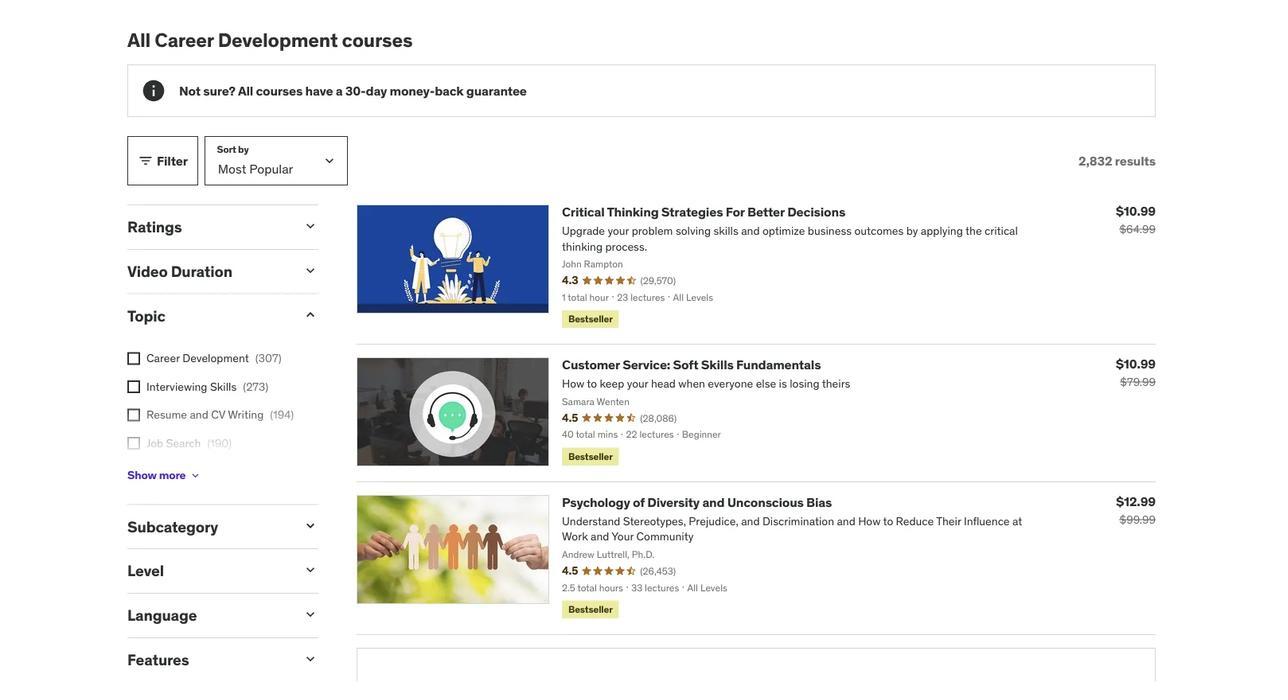 Task type: vqa. For each thing, say whether or not it's contained in the screenshot.
years
no



Task type: describe. For each thing, give the bounding box(es) containing it.
(194)
[[270, 408, 294, 422]]

30-
[[345, 82, 366, 99]]

search
[[166, 436, 201, 450]]

1 vertical spatial development
[[182, 351, 249, 365]]

language button
[[127, 606, 290, 625]]

(307)
[[255, 351, 282, 365]]

small image for features
[[303, 651, 318, 667]]

0 vertical spatial career
[[155, 28, 214, 52]]

$79.99
[[1120, 375, 1156, 389]]

small image inside filter button
[[138, 153, 154, 169]]

small image for video duration
[[303, 263, 318, 278]]

level button
[[127, 561, 290, 581]]

show
[[127, 468, 157, 482]]

filter
[[157, 152, 188, 169]]

results
[[1115, 152, 1156, 169]]

job search (190)
[[146, 436, 232, 450]]

(273)
[[243, 379, 268, 394]]

customer
[[562, 357, 620, 373]]

2,832
[[1079, 152, 1112, 169]]

show more button
[[127, 460, 202, 492]]

psychology
[[562, 494, 630, 511]]

subcategory button
[[127, 517, 290, 536]]

0 vertical spatial development
[[218, 28, 338, 52]]

job
[[146, 436, 163, 450]]

public speaking
[[146, 464, 227, 479]]

language
[[127, 606, 197, 625]]

all career development courses
[[127, 28, 413, 52]]

interviewing
[[146, 379, 207, 394]]

interviewing skills (273)
[[146, 379, 268, 394]]

0 vertical spatial skills
[[701, 357, 734, 373]]

ratings
[[127, 217, 182, 236]]

xsmall image for career
[[127, 352, 140, 365]]

resume
[[146, 408, 187, 422]]

have
[[305, 82, 333, 99]]

back
[[435, 82, 464, 99]]

money-
[[390, 82, 435, 99]]

$99.99
[[1120, 513, 1156, 527]]

topic
[[127, 306, 165, 325]]

1 vertical spatial and
[[702, 494, 725, 511]]

resume and cv writing (194)
[[146, 408, 294, 422]]

courses for all
[[256, 82, 303, 99]]

not
[[179, 82, 201, 99]]

critical thinking strategies for better decisions link
[[562, 204, 846, 220]]

(190)
[[207, 436, 232, 450]]

0 vertical spatial all
[[127, 28, 151, 52]]

xsmall image for interviewing
[[127, 381, 140, 393]]

day
[[366, 82, 387, 99]]

$10.99 for customer service: soft skills fundamentals
[[1116, 356, 1156, 372]]

public
[[146, 464, 177, 479]]

show more
[[127, 468, 186, 482]]

video duration
[[127, 262, 232, 281]]

video
[[127, 262, 168, 281]]

xsmall image inside show more button
[[189, 469, 202, 482]]

features button
[[127, 650, 290, 669]]

better
[[747, 204, 785, 220]]



Task type: locate. For each thing, give the bounding box(es) containing it.
critical
[[562, 204, 605, 220]]

skills
[[701, 357, 734, 373], [210, 379, 237, 394]]

decisions
[[787, 204, 846, 220]]

guarantee
[[466, 82, 527, 99]]

strategies
[[661, 204, 723, 220]]

2 xsmall image from the top
[[127, 381, 140, 393]]

development up interviewing skills (273)
[[182, 351, 249, 365]]

0 horizontal spatial courses
[[256, 82, 303, 99]]

level
[[127, 561, 164, 581]]

courses up day
[[342, 28, 413, 52]]

small image for subcategory
[[303, 518, 318, 534]]

of
[[633, 494, 645, 511]]

1 vertical spatial small image
[[303, 218, 318, 234]]

$10.99 $79.99
[[1116, 356, 1156, 389]]

0 horizontal spatial all
[[127, 28, 151, 52]]

duration
[[171, 262, 232, 281]]

fundamentals
[[736, 357, 821, 373]]

2 $10.99 from the top
[[1116, 356, 1156, 372]]

1 vertical spatial xsmall image
[[127, 381, 140, 393]]

unconscious
[[727, 494, 804, 511]]

not sure? all courses have a 30-day money-back guarantee
[[179, 82, 527, 99]]

1 horizontal spatial courses
[[342, 28, 413, 52]]

career up interviewing
[[146, 351, 180, 365]]

1 horizontal spatial all
[[238, 82, 253, 99]]

and left cv
[[190, 408, 208, 422]]

$10.99 $64.99
[[1116, 203, 1156, 236]]

thinking
[[607, 204, 659, 220]]

1 small image from the top
[[303, 263, 318, 278]]

$64.99
[[1120, 222, 1156, 236]]

a
[[336, 82, 343, 99]]

topic button
[[127, 306, 290, 325]]

service:
[[623, 357, 670, 373]]

0 horizontal spatial xsmall image
[[127, 437, 140, 450]]

0 vertical spatial courses
[[342, 28, 413, 52]]

courses
[[342, 28, 413, 52], [256, 82, 303, 99]]

psychology of diversity and unconscious bias
[[562, 494, 832, 511]]

cv
[[211, 408, 225, 422]]

diversity
[[647, 494, 700, 511]]

$12.99 $99.99
[[1116, 493, 1156, 527]]

career up not
[[155, 28, 214, 52]]

$10.99
[[1116, 203, 1156, 219], [1116, 356, 1156, 372]]

3 xsmall image from the top
[[127, 409, 140, 422]]

features
[[127, 650, 189, 669]]

xsmall image right more
[[189, 469, 202, 482]]

career
[[155, 28, 214, 52], [146, 351, 180, 365]]

1 vertical spatial all
[[238, 82, 253, 99]]

career development (307)
[[146, 351, 282, 365]]

and
[[190, 408, 208, 422], [702, 494, 725, 511]]

0 horizontal spatial skills
[[210, 379, 237, 394]]

courses for development
[[342, 28, 413, 52]]

bias
[[807, 494, 832, 511]]

xsmall image
[[127, 352, 140, 365], [127, 381, 140, 393], [127, 409, 140, 422]]

development
[[218, 28, 338, 52], [182, 351, 249, 365]]

2 vertical spatial xsmall image
[[127, 409, 140, 422]]

0 vertical spatial small image
[[138, 153, 154, 169]]

0 vertical spatial xsmall image
[[127, 437, 140, 450]]

xsmall image
[[127, 437, 140, 450], [189, 469, 202, 482]]

2 vertical spatial small image
[[303, 518, 318, 534]]

1 vertical spatial career
[[146, 351, 180, 365]]

xsmall image left resume
[[127, 409, 140, 422]]

xsmall image down topic
[[127, 352, 140, 365]]

small image for topic
[[303, 307, 318, 323]]

small image
[[303, 263, 318, 278], [303, 307, 318, 323], [303, 562, 318, 578], [303, 607, 318, 623], [303, 651, 318, 667]]

all
[[127, 28, 151, 52], [238, 82, 253, 99]]

2,832 results
[[1079, 152, 1156, 169]]

$10.99 up $64.99
[[1116, 203, 1156, 219]]

1 vertical spatial skills
[[210, 379, 237, 394]]

4 small image from the top
[[303, 607, 318, 623]]

$10.99 up $79.99 on the right bottom
[[1116, 356, 1156, 372]]

1 vertical spatial xsmall image
[[189, 469, 202, 482]]

small image for level
[[303, 562, 318, 578]]

filter button
[[127, 136, 198, 186]]

for
[[726, 204, 745, 220]]

xsmall image left interviewing
[[127, 381, 140, 393]]

xsmall image left "job"
[[127, 437, 140, 450]]

2 small image from the top
[[303, 307, 318, 323]]

psychology of diversity and unconscious bias link
[[562, 494, 832, 511]]

0 vertical spatial and
[[190, 408, 208, 422]]

critical thinking strategies for better decisions
[[562, 204, 846, 220]]

1 vertical spatial $10.99
[[1116, 356, 1156, 372]]

1 vertical spatial courses
[[256, 82, 303, 99]]

sure?
[[203, 82, 236, 99]]

customer service: soft skills fundamentals link
[[562, 357, 821, 373]]

video duration button
[[127, 262, 290, 281]]

small image for ratings
[[303, 218, 318, 234]]

5 small image from the top
[[303, 651, 318, 667]]

1 $10.99 from the top
[[1116, 203, 1156, 219]]

1 xsmall image from the top
[[127, 352, 140, 365]]

$10.99 for critical thinking strategies for better decisions
[[1116, 203, 1156, 219]]

1 horizontal spatial xsmall image
[[189, 469, 202, 482]]

1 horizontal spatial skills
[[701, 357, 734, 373]]

writing
[[228, 408, 264, 422]]

xsmall image for resume
[[127, 409, 140, 422]]

and right diversity
[[702, 494, 725, 511]]

0 horizontal spatial and
[[190, 408, 208, 422]]

1 horizontal spatial and
[[702, 494, 725, 511]]

customer service: soft skills fundamentals
[[562, 357, 821, 373]]

small image
[[138, 153, 154, 169], [303, 218, 318, 234], [303, 518, 318, 534]]

subcategory
[[127, 517, 218, 536]]

development up have
[[218, 28, 338, 52]]

skills up resume and cv writing (194)
[[210, 379, 237, 394]]

more
[[159, 468, 186, 482]]

ratings button
[[127, 217, 290, 236]]

small image for language
[[303, 607, 318, 623]]

2,832 results status
[[1079, 152, 1156, 169]]

3 small image from the top
[[303, 562, 318, 578]]

soft
[[673, 357, 699, 373]]

0 vertical spatial xsmall image
[[127, 352, 140, 365]]

$12.99
[[1116, 493, 1156, 509]]

courses left have
[[256, 82, 303, 99]]

speaking
[[180, 464, 227, 479]]

skills right soft
[[701, 357, 734, 373]]

0 vertical spatial $10.99
[[1116, 203, 1156, 219]]



